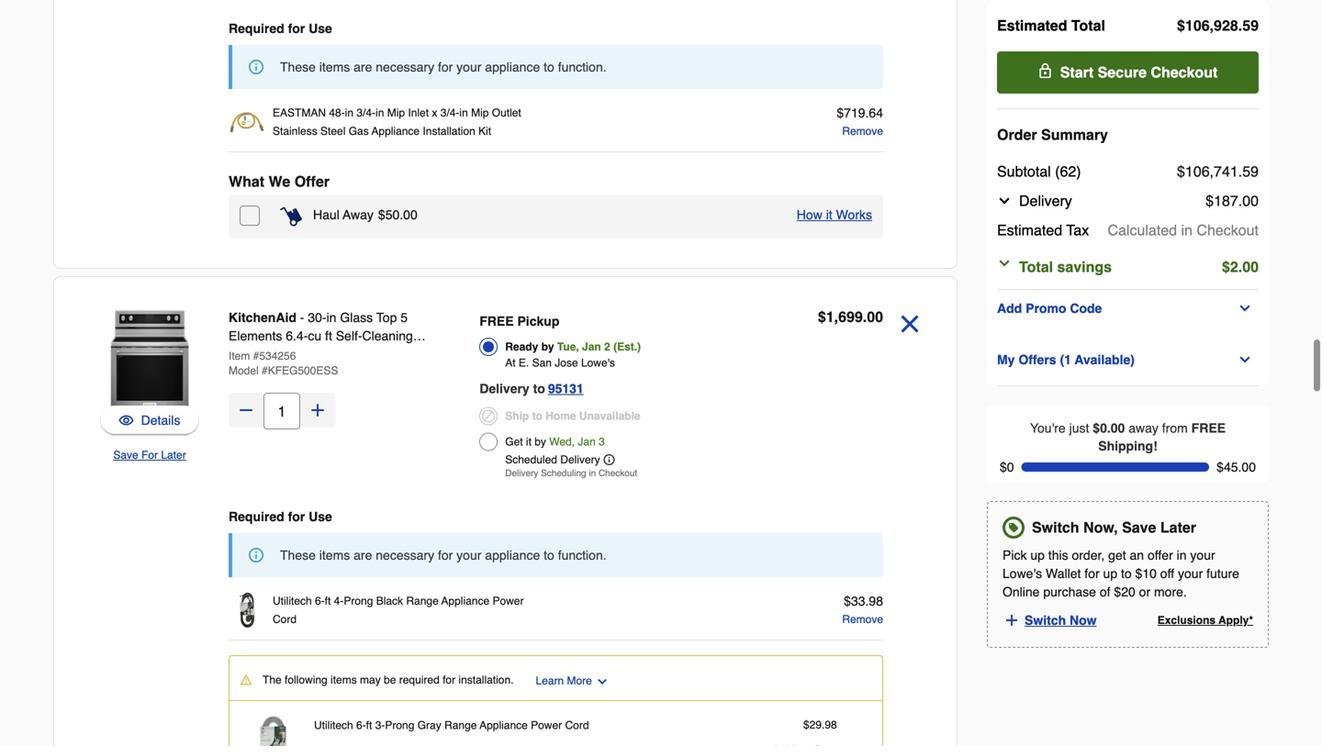 Task type: vqa. For each thing, say whether or not it's contained in the screenshot.
Answers
no



Task type: locate. For each thing, give the bounding box(es) containing it.
prong inside utilitech 6-ft 4-prong black range appliance power cord
[[344, 595, 373, 608]]

switch inside button
[[1025, 614, 1066, 628]]

106,741
[[1185, 163, 1238, 180]]

summary
[[1041, 126, 1108, 143]]

1 horizontal spatial it
[[826, 208, 833, 222]]

1 horizontal spatial prong
[[385, 719, 414, 732]]

2 use from the top
[[309, 510, 332, 524]]

1 vertical spatial free
[[1192, 421, 1226, 436]]

1 vertical spatial switch
[[1025, 614, 1066, 628]]

top
[[376, 310, 397, 325]]

your right off
[[1178, 567, 1203, 581]]

block image
[[480, 407, 498, 426]]

this
[[1048, 548, 1068, 563]]

1 remove from the top
[[842, 125, 883, 138]]

30-
[[308, 310, 327, 325]]

6- left 4-
[[315, 595, 325, 608]]

shipping!
[[1098, 439, 1158, 454]]

save for later
[[113, 449, 186, 462]]

or
[[1139, 585, 1151, 600]]

0 vertical spatial necessary
[[376, 60, 434, 74]]

1 remove button from the top
[[842, 122, 883, 140]]

48-in 3/4-in mip inlet x 3/4-in mip outlet stainless steel gas appliance installation kit image
[[229, 104, 265, 140]]

required
[[399, 674, 440, 687]]

$ right just
[[1093, 421, 1100, 436]]

0 horizontal spatial 3/4-
[[357, 107, 376, 119]]

what we offer
[[229, 173, 330, 190]]

1 vertical spatial save
[[1122, 519, 1156, 536]]

these items are necessary for your appliance to function. up x
[[280, 60, 607, 74]]

59 up $ 187 .00
[[1243, 163, 1259, 180]]

info image for $33.98
[[249, 548, 264, 563]]

1 vertical spatial necessary
[[376, 548, 434, 563]]

these items are necessary for your appliance to function.
[[280, 60, 607, 74], [280, 548, 607, 563]]

are
[[354, 60, 372, 74], [354, 548, 372, 563]]

appliance
[[485, 60, 540, 74], [485, 548, 540, 563]]

use for $33.98
[[309, 510, 332, 524]]

lowe's down ready by tue, jan 2 (est.)
[[581, 357, 615, 370]]

2 inside option group
[[604, 341, 610, 354]]

2 horizontal spatial range
[[444, 719, 477, 732]]

free inside option group
[[480, 314, 514, 329]]

remove button for $33.98
[[842, 611, 883, 629]]

0 horizontal spatial mip
[[387, 107, 405, 119]]

details
[[141, 413, 180, 428]]

(est.)
[[613, 341, 641, 354]]

appliance inside eastman 48-in 3/4-in mip inlet x 3/4-in mip outlet stainless steel gas appliance installation kit
[[372, 125, 420, 138]]

1 are from the top
[[354, 60, 372, 74]]

save
[[113, 449, 138, 462], [1122, 519, 1156, 536]]

installation.
[[459, 674, 514, 687]]

range inside 30-in glass top 5 elements 6.4-cu ft self-cleaning convection oven freestanding electric range (stainless steel)
[[274, 365, 312, 380]]

cord inside utilitech 6-ft 4-prong black range appliance power cord
[[273, 613, 297, 626]]

delivery for delivery
[[1019, 192, 1072, 209]]

.00 down '$ 106,741 . 59'
[[1238, 192, 1259, 209]]

remove button
[[842, 122, 883, 140], [842, 611, 883, 629]]

$ 187 .00
[[1206, 192, 1259, 209]]

2 required from the top
[[229, 510, 284, 524]]

in inside 30-in glass top 5 elements 6.4-cu ft self-cleaning convection oven freestanding electric range (stainless steel)
[[327, 310, 337, 325]]

1 vertical spatial it
[[526, 436, 532, 449]]

59 right 106,928
[[1243, 17, 1259, 34]]

estimated
[[997, 17, 1067, 34], [997, 222, 1063, 239]]

2 remove from the top
[[842, 613, 883, 626]]

required for use
[[229, 21, 332, 36], [229, 510, 332, 524]]

warning image
[[241, 675, 252, 686]]

for
[[141, 449, 158, 462]]

by up san
[[541, 341, 554, 354]]

1 horizontal spatial 2
[[1230, 258, 1238, 275]]

0 vertical spatial 6-
[[315, 595, 325, 608]]

are for $719.64
[[354, 60, 372, 74]]

1 vertical spatial prong
[[385, 719, 414, 732]]

now
[[1070, 614, 1097, 628]]

later up "offer" on the bottom
[[1161, 519, 1196, 536]]

1 required for use from the top
[[229, 21, 332, 36]]

secure image
[[1038, 63, 1053, 78]]

1 horizontal spatial cord
[[565, 719, 589, 732]]

0 vertical spatial range
[[274, 365, 312, 380]]

mip left inlet on the left of page
[[387, 107, 405, 119]]

appliance right black
[[441, 595, 490, 608]]

0 vertical spatial these items are necessary for your appliance to function.
[[280, 60, 607, 74]]

$33.98
[[844, 594, 883, 609]]

0 horizontal spatial prong
[[344, 595, 373, 608]]

in up installation
[[459, 107, 468, 119]]

1 vertical spatial cord
[[565, 719, 589, 732]]

3/4- up gas
[[357, 107, 376, 119]]

are up utilitech 6-ft 4-prong black range appliance power cord at the bottom
[[354, 548, 372, 563]]

1 necessary from the top
[[376, 60, 434, 74]]

.00 right away at the top of the page
[[400, 208, 418, 222]]

the following items may be required for installation.
[[263, 674, 514, 687]]

.00 down $ 187 .00
[[1238, 258, 1259, 275]]

1 vertical spatial 2
[[604, 341, 610, 354]]

later inside save for later button
[[161, 449, 186, 462]]

glass
[[340, 310, 373, 325]]

2 estimated from the top
[[997, 222, 1063, 239]]

range for 3-
[[444, 719, 477, 732]]

0 horizontal spatial utilitech
[[273, 595, 312, 608]]

0 vertical spatial are
[[354, 60, 372, 74]]

function. for $719.64
[[558, 60, 607, 74]]

lowe's inside option group
[[581, 357, 615, 370]]

2 function. from the top
[[558, 548, 607, 563]]

delivery to 95131
[[480, 382, 584, 396]]

range inside utilitech 6-ft 4-prong black range appliance power cord
[[406, 595, 439, 608]]

jan
[[582, 341, 601, 354], [578, 436, 596, 449]]

switch for switch now, save later
[[1032, 519, 1079, 536]]

are up gas
[[354, 60, 372, 74]]

add
[[997, 301, 1022, 316]]

appliance down the installation.
[[480, 719, 528, 732]]

ready
[[505, 341, 538, 354]]

for
[[288, 21, 305, 36], [438, 60, 453, 74], [288, 510, 305, 524], [438, 548, 453, 563], [1085, 567, 1100, 581], [443, 674, 456, 687]]

1 vertical spatial up
[[1103, 567, 1118, 581]]

3
[[599, 436, 605, 449]]

1 vertical spatial info image
[[604, 455, 615, 466]]

1 estimated from the top
[[997, 17, 1067, 34]]

cord right the 6-ft 4-prong black range appliance power cord image
[[273, 613, 297, 626]]

2 vertical spatial checkout
[[599, 468, 637, 479]]

appliance down inlet on the left of page
[[372, 125, 420, 138]]

0 vertical spatial checkout
[[1151, 64, 1218, 81]]

$ down calculated in checkout at right top
[[1222, 258, 1230, 275]]

$ up start secure checkout at the right of page
[[1177, 17, 1185, 34]]

0 vertical spatial remove button
[[842, 122, 883, 140]]

self-
[[336, 329, 362, 343]]

2 59 from the top
[[1243, 163, 1259, 180]]

0 vertical spatial it
[[826, 208, 833, 222]]

switch up this
[[1032, 519, 1079, 536]]

apply*
[[1219, 614, 1253, 627]]

ready by tue, jan 2 (est.)
[[505, 341, 641, 354]]

total right chevron down icon
[[1019, 258, 1053, 275]]

1 horizontal spatial range
[[406, 595, 439, 608]]

at e. san jose lowe's
[[505, 357, 615, 370]]

remove button down $719.64
[[842, 122, 883, 140]]

$719.64
[[837, 106, 883, 120]]

0 horizontal spatial power
[[493, 595, 524, 608]]

checkout down 187
[[1197, 222, 1259, 239]]

1 these items are necessary for your appliance to function. from the top
[[280, 60, 607, 74]]

required for $33.98
[[229, 510, 284, 524]]

items up the 48-
[[319, 60, 350, 74]]

lowe's
[[581, 357, 615, 370], [1003, 567, 1042, 581]]

6-
[[315, 595, 325, 608], [356, 719, 366, 732]]

save left for
[[113, 449, 138, 462]]

available)
[[1075, 353, 1135, 367]]

2 vertical spatial info image
[[249, 548, 264, 563]]

necessary up inlet on the left of page
[[376, 60, 434, 74]]

up left this
[[1031, 548, 1045, 563]]

1 vertical spatial these items are necessary for your appliance to function.
[[280, 548, 607, 563]]

0 vertical spatial .
[[1238, 17, 1243, 34]]

cord down more
[[565, 719, 589, 732]]

1 vertical spatial appliance
[[441, 595, 490, 608]]

0 horizontal spatial lowe's
[[581, 357, 615, 370]]

function. for $33.98
[[558, 548, 607, 563]]

3/4- right x
[[441, 107, 460, 119]]

0 vertical spatial these
[[280, 60, 316, 74]]

2 these from the top
[[280, 548, 316, 563]]

purchase
[[1043, 585, 1096, 600]]

prong left black
[[344, 595, 373, 608]]

remove down $719.64
[[842, 125, 883, 138]]

1 vertical spatial required
[[229, 510, 284, 524]]

chevron down image
[[997, 256, 1012, 271]]

2 are from the top
[[354, 548, 372, 563]]

6- for 3-
[[356, 719, 366, 732]]

required for use for $719.64
[[229, 21, 332, 36]]

lowe's up online
[[1003, 567, 1042, 581]]

1 vertical spatial remove button
[[842, 611, 883, 629]]

0 vertical spatial required
[[229, 21, 284, 36]]

remove inside $719.64 remove
[[842, 125, 883, 138]]

2 left "(est.)"
[[604, 341, 610, 354]]

save for later button
[[113, 446, 186, 465]]

6-ft 3-prong gray range appliance power cord image
[[241, 716, 307, 747]]

1 horizontal spatial utilitech
[[314, 719, 353, 732]]

6- left 3-
[[356, 719, 366, 732]]

0 vertical spatial switch
[[1032, 519, 1079, 536]]

inlet
[[408, 107, 429, 119]]

0 horizontal spatial later
[[161, 449, 186, 462]]

in inside pick up this order, get an offer in your lowe's wallet for up to $10 off your future online purchase of $20 or more.
[[1177, 548, 1187, 563]]

1 vertical spatial are
[[354, 548, 372, 563]]

1 vertical spatial lowe's
[[1003, 567, 1042, 581]]

$33.98 remove
[[842, 594, 883, 626]]

my
[[997, 353, 1015, 367]]

info image down 3
[[604, 455, 615, 466]]

checkout inside button
[[1151, 64, 1218, 81]]

0 vertical spatial items
[[319, 60, 350, 74]]

1 horizontal spatial 3/4-
[[441, 107, 460, 119]]

6- inside utilitech 6-ft 4-prong black range appliance power cord
[[315, 595, 325, 608]]

in up gas
[[345, 107, 354, 119]]

1 vertical spatial required for use
[[229, 510, 332, 524]]

59 for $ 106,928 . 59
[[1243, 17, 1259, 34]]

utilitech right the 6-ft 4-prong black range appliance power cord image
[[273, 595, 312, 608]]

2 appliance from the top
[[485, 548, 540, 563]]

$0
[[1000, 460, 1014, 475]]

$ up the add item to cart element
[[803, 719, 810, 732]]

it right how
[[826, 208, 833, 222]]

items left may
[[331, 674, 357, 687]]

2 down calculated in checkout at right top
[[1230, 258, 1238, 275]]

0 vertical spatial remove
[[842, 125, 883, 138]]

2 vertical spatial range
[[444, 719, 477, 732]]

1 vertical spatial these
[[280, 548, 316, 563]]

appliance for gray
[[480, 719, 528, 732]]

use for $719.64
[[309, 21, 332, 36]]

1 vertical spatial power
[[531, 719, 562, 732]]

free right the from
[[1192, 421, 1226, 436]]

checkout
[[1151, 64, 1218, 81], [1197, 222, 1259, 239], [599, 468, 637, 479]]

chevron down image
[[997, 194, 1012, 208], [1238, 301, 1253, 316], [1238, 353, 1253, 367], [596, 676, 609, 689]]

free pickup
[[480, 314, 560, 329]]

option group
[[480, 309, 734, 484]]

by up scheduled
[[535, 436, 546, 449]]

1 horizontal spatial later
[[1161, 519, 1196, 536]]

items for $33.98
[[319, 548, 350, 563]]

add promo code
[[997, 301, 1102, 316]]

0 horizontal spatial total
[[1019, 258, 1053, 275]]

50
[[385, 208, 400, 222]]

1 horizontal spatial power
[[531, 719, 562, 732]]

.00 for $ 2 .00
[[1238, 258, 1259, 275]]

plus image
[[309, 401, 327, 420]]

power up the installation.
[[493, 595, 524, 608]]

info image up the 6-ft 4-prong black range appliance power cord image
[[249, 548, 264, 563]]

2 required for use from the top
[[229, 510, 332, 524]]

0 horizontal spatial range
[[274, 365, 312, 380]]

0 horizontal spatial free
[[480, 314, 514, 329]]

$ for $ 106,928 . 59
[[1177, 17, 1185, 34]]

up up of
[[1103, 567, 1118, 581]]

Stepper number input field with increment and decrement buttons number field
[[264, 393, 300, 430]]

mip up kit on the left of the page
[[471, 107, 489, 119]]

info image
[[249, 60, 264, 74], [604, 455, 615, 466], [249, 548, 264, 563]]

it right get
[[526, 436, 532, 449]]

$ left the "remove item" image at the top right
[[818, 309, 826, 326]]

items
[[319, 60, 350, 74], [319, 548, 350, 563], [331, 674, 357, 687]]

in right scheduling
[[589, 468, 596, 479]]

1 vertical spatial jan
[[578, 436, 596, 449]]

0 vertical spatial ft
[[325, 329, 332, 343]]

0 vertical spatial appliance
[[372, 125, 420, 138]]

free inside 'free shipping!'
[[1192, 421, 1226, 436]]

delivery down at
[[480, 382, 530, 396]]

appliance for $719.64
[[485, 60, 540, 74]]

total up start
[[1072, 17, 1106, 34]]

utilitech inside utilitech 6-ft 4-prong black range appliance power cord
[[273, 595, 312, 608]]

. for 106,741
[[1238, 163, 1243, 180]]

ship to home unavailable
[[505, 410, 641, 423]]

delivery up the estimated tax
[[1019, 192, 1072, 209]]

$ for $ 106,741 . 59
[[1177, 163, 1185, 180]]

range down '#534256'
[[274, 365, 312, 380]]

0 vertical spatial use
[[309, 21, 332, 36]]

. for 106,928
[[1238, 17, 1243, 34]]

it
[[826, 208, 833, 222], [526, 436, 532, 449]]

later
[[161, 449, 186, 462], [1161, 519, 1196, 536]]

1 horizontal spatial mip
[[471, 107, 489, 119]]

0 vertical spatial later
[[161, 449, 186, 462]]

remove for $33.98
[[842, 613, 883, 626]]

range right black
[[406, 595, 439, 608]]

ft for 3-
[[366, 719, 372, 732]]

2 vertical spatial ft
[[366, 719, 372, 732]]

$ for $ 187 .00
[[1206, 192, 1214, 209]]

these
[[280, 60, 316, 74], [280, 548, 316, 563]]

in left the glass
[[327, 310, 337, 325]]

remove button down $33.98
[[842, 611, 883, 629]]

more
[[567, 675, 592, 688]]

necessary up black
[[376, 548, 434, 563]]

2 these items are necessary for your appliance to function. from the top
[[280, 548, 607, 563]]

0 vertical spatial power
[[493, 595, 524, 608]]

0 vertical spatial utilitech
[[273, 595, 312, 608]]

jan left 3
[[578, 436, 596, 449]]

range
[[274, 365, 312, 380], [406, 595, 439, 608], [444, 719, 477, 732]]

these for $719.64
[[280, 60, 316, 74]]

2 3/4- from the left
[[441, 107, 460, 119]]

1 vertical spatial remove
[[842, 613, 883, 626]]

1 vertical spatial utilitech
[[314, 719, 353, 732]]

1 vertical spatial items
[[319, 548, 350, 563]]

0 vertical spatial total
[[1072, 17, 1106, 34]]

more.
[[1154, 585, 1187, 600]]

1 vertical spatial appliance
[[485, 548, 540, 563]]

0 vertical spatial appliance
[[485, 60, 540, 74]]

prong left "gray"
[[385, 719, 414, 732]]

now,
[[1084, 519, 1118, 536]]

$ right away at the top of the page
[[378, 208, 385, 222]]

2 vertical spatial appliance
[[480, 719, 528, 732]]

1 horizontal spatial free
[[1192, 421, 1226, 436]]

0 vertical spatial save
[[113, 449, 138, 462]]

you're just $ 0.00
[[1030, 421, 1125, 436]]

estimated up secure icon
[[997, 17, 1067, 34]]

these items are necessary for your appliance to function. up black
[[280, 548, 607, 563]]

it inside button
[[826, 208, 833, 222]]

2 vertical spatial .
[[822, 719, 825, 732]]

get it by wed, jan 3
[[505, 436, 605, 449]]

1 vertical spatial function.
[[558, 548, 607, 563]]

0 vertical spatial cord
[[273, 613, 297, 626]]

power down learn
[[531, 719, 562, 732]]

delivery down scheduled
[[505, 468, 538, 479]]

add item to cart element
[[772, 742, 837, 747]]

0 vertical spatial free
[[480, 314, 514, 329]]

1 use from the top
[[309, 21, 332, 36]]

ft inside utilitech 6-ft 4-prong black range appliance power cord
[[325, 595, 331, 608]]

it for get
[[526, 436, 532, 449]]

1 vertical spatial use
[[309, 510, 332, 524]]

info image up 48-in 3/4-in mip inlet x 3/4-in mip outlet stainless steel gas appliance installation kit 'image' on the top
[[249, 60, 264, 74]]

.00
[[1238, 192, 1259, 209], [400, 208, 418, 222], [1238, 258, 1259, 275], [863, 309, 883, 326]]

in right "offer" on the bottom
[[1177, 548, 1187, 563]]

checkout down 106,928
[[1151, 64, 1218, 81]]

required for $719.64
[[229, 21, 284, 36]]

estimated up chevron down icon
[[997, 222, 1063, 239]]

free up ready
[[480, 314, 514, 329]]

total savings
[[1019, 258, 1112, 275]]

1 horizontal spatial up
[[1103, 567, 1118, 581]]

checkout for start secure checkout
[[1151, 64, 1218, 81]]

ft left 3-
[[366, 719, 372, 732]]

0 horizontal spatial save
[[113, 449, 138, 462]]

remove down $33.98
[[842, 613, 883, 626]]

it for how
[[826, 208, 833, 222]]

appliance inside utilitech 6-ft 4-prong black range appliance power cord
[[441, 595, 490, 608]]

.00 for $ 187 .00
[[1238, 192, 1259, 209]]

1 required from the top
[[229, 21, 284, 36]]

promo
[[1026, 301, 1066, 316]]

1,699
[[826, 309, 863, 326]]

e.
[[519, 357, 529, 370]]

your up utilitech 6-ft 4-prong black range appliance power cord at the bottom
[[457, 548, 482, 563]]

2 necessary from the top
[[376, 548, 434, 563]]

use
[[309, 21, 332, 36], [309, 510, 332, 524]]

ft right the cu
[[325, 329, 332, 343]]

1 vertical spatial 59
[[1243, 163, 1259, 180]]

power inside utilitech 6-ft 4-prong black range appliance power cord
[[493, 595, 524, 608]]

0 vertical spatial required for use
[[229, 21, 332, 36]]

utilitech
[[273, 595, 312, 608], [314, 719, 353, 732]]

utilitech for utilitech 6-ft 4-prong black range appliance power cord
[[273, 595, 312, 608]]

free for free pickup
[[480, 314, 514, 329]]

details button
[[100, 406, 199, 435], [119, 411, 180, 430]]

jan right tue,
[[582, 341, 601, 354]]

switch now, save later
[[1032, 519, 1196, 536]]

in right calculated
[[1181, 222, 1193, 239]]

2 remove button from the top
[[842, 611, 883, 629]]

plus image
[[1004, 613, 1020, 629]]

1 these from the top
[[280, 60, 316, 74]]

range right "gray"
[[444, 719, 477, 732]]

1 function. from the top
[[558, 60, 607, 74]]

1 vertical spatial ft
[[325, 595, 331, 608]]

range for 4-
[[406, 595, 439, 608]]

0 horizontal spatial 2
[[604, 341, 610, 354]]

save up an
[[1122, 519, 1156, 536]]

utilitech left 3-
[[314, 719, 353, 732]]

$ down the 106,741
[[1206, 192, 1214, 209]]

1 59 from the top
[[1243, 17, 1259, 34]]

by
[[541, 341, 554, 354], [535, 436, 546, 449]]

0 vertical spatial function.
[[558, 60, 607, 74]]

1 vertical spatial total
[[1019, 258, 1053, 275]]

.00 left the "remove item" image at the top right
[[863, 309, 883, 326]]

1 horizontal spatial 6-
[[356, 719, 366, 732]]

1 vertical spatial estimated
[[997, 222, 1063, 239]]

0 vertical spatial lowe's
[[581, 357, 615, 370]]

it inside option group
[[526, 436, 532, 449]]

the
[[263, 674, 282, 687]]

ft left 4-
[[325, 595, 331, 608]]

29
[[810, 719, 822, 732]]

switch for switch now
[[1025, 614, 1066, 628]]

.
[[1238, 17, 1243, 34], [1238, 163, 1243, 180], [822, 719, 825, 732]]

switch right plus icon
[[1025, 614, 1066, 628]]

my offers (1 available)
[[997, 353, 1135, 367]]

$ up calculated in checkout at right top
[[1177, 163, 1185, 180]]

may
[[360, 674, 381, 687]]

checkout down 3
[[599, 468, 637, 479]]

an
[[1130, 548, 1144, 563]]

to
[[544, 60, 554, 74], [533, 382, 545, 396], [532, 410, 543, 423], [544, 548, 554, 563], [1121, 567, 1132, 581]]

59
[[1243, 17, 1259, 34], [1243, 163, 1259, 180]]

later right for
[[161, 449, 186, 462]]

in inside option group
[[589, 468, 596, 479]]

0 vertical spatial 59
[[1243, 17, 1259, 34]]

0 horizontal spatial up
[[1031, 548, 1045, 563]]

1 appliance from the top
[[485, 60, 540, 74]]

items up 4-
[[319, 548, 350, 563]]

option group containing free pickup
[[480, 309, 734, 484]]

power for utilitech 6-ft 4-prong black range appliance power cord
[[493, 595, 524, 608]]



Task type: describe. For each thing, give the bounding box(es) containing it.
model
[[229, 365, 259, 377]]

1 horizontal spatial total
[[1072, 17, 1106, 34]]

0 vertical spatial by
[[541, 341, 554, 354]]

$10
[[1135, 567, 1157, 581]]

your up kit on the left of the page
[[457, 60, 482, 74]]

tag filled image
[[1005, 520, 1022, 536]]

following
[[285, 674, 328, 687]]

$ for $ 29 . 98
[[803, 719, 810, 732]]

my offers (1 available) link
[[997, 349, 1259, 371]]

your up future
[[1190, 548, 1215, 563]]

. for 29
[[822, 719, 825, 732]]

estimated total
[[997, 17, 1106, 34]]

from
[[1162, 421, 1188, 436]]

steel
[[320, 125, 346, 138]]

scheduling
[[541, 468, 586, 479]]

.00 for $ 1,699 .00
[[863, 309, 883, 326]]

save inside button
[[113, 449, 138, 462]]

prong for 4-
[[344, 595, 373, 608]]

scheduled
[[505, 454, 557, 466]]

how
[[797, 208, 823, 222]]

we
[[269, 173, 290, 190]]

you're
[[1030, 421, 1066, 436]]

remove for $719.64
[[842, 125, 883, 138]]

items for $719.64
[[319, 60, 350, 74]]

away
[[343, 208, 374, 222]]

1 mip from the left
[[387, 107, 405, 119]]

away from
[[1129, 421, 1188, 436]]

$ 1,699 .00
[[818, 309, 883, 326]]

order,
[[1072, 548, 1105, 563]]

chevron down image inside "add promo code" link
[[1238, 301, 1253, 316]]

offers
[[1019, 353, 1057, 367]]

oven
[[297, 347, 327, 362]]

6-ft 4-prong black range appliance power cord image
[[229, 592, 265, 629]]

of
[[1100, 585, 1111, 600]]

info image inside option group
[[604, 455, 615, 466]]

haul away filled image
[[280, 206, 302, 228]]

unavailable
[[579, 410, 641, 423]]

1 vertical spatial by
[[535, 436, 546, 449]]

ft for 4-
[[325, 595, 331, 608]]

1 vertical spatial later
[[1161, 519, 1196, 536]]

delivery scheduling in checkout
[[505, 468, 637, 479]]

what
[[229, 173, 265, 190]]

$ for $ 1,699 .00
[[818, 309, 826, 326]]

learn more
[[536, 675, 592, 688]]

1 horizontal spatial save
[[1122, 519, 1156, 536]]

delivery for delivery scheduling in checkout
[[505, 468, 538, 479]]

future
[[1207, 567, 1240, 581]]

eastman
[[273, 107, 326, 119]]

subtotal (62)
[[997, 163, 1081, 180]]

minus image
[[237, 401, 255, 420]]

#kfeg500ess
[[262, 365, 338, 377]]

wallet
[[1046, 567, 1081, 581]]

6- for 4-
[[315, 595, 325, 608]]

code
[[1070, 301, 1102, 316]]

appliance for $33.98
[[485, 548, 540, 563]]

$20
[[1114, 585, 1136, 600]]

(1
[[1060, 353, 1072, 367]]

0 vertical spatial jan
[[582, 341, 601, 354]]

4-
[[334, 595, 344, 608]]

gas
[[349, 125, 369, 138]]

exclusions apply*
[[1158, 614, 1253, 627]]

start secure checkout
[[1060, 64, 1218, 81]]

2 vertical spatial items
[[331, 674, 357, 687]]

necessary for $33.98
[[376, 548, 434, 563]]

appliance for black
[[441, 595, 490, 608]]

delivery for delivery to 95131
[[480, 382, 530, 396]]

kit
[[479, 125, 491, 138]]

kitchenaid -
[[229, 310, 308, 325]]

$ for $ 2 .00
[[1222, 258, 1230, 275]]

30-in glass top 5 elements 6.4-cu ft self-cleaning convection oven freestanding electric range (stainless steel) image
[[84, 307, 216, 439]]

freestanding
[[331, 347, 406, 362]]

haul away $ 50 .00
[[313, 208, 418, 222]]

kitchenaid
[[229, 310, 296, 325]]

remove item image
[[894, 309, 926, 340]]

0 vertical spatial 2
[[1230, 258, 1238, 275]]

eastman 48-in 3/4-in mip inlet x 3/4-in mip outlet stainless steel gas appliance installation kit
[[273, 107, 521, 138]]

installation
[[423, 125, 475, 138]]

ft inside 30-in glass top 5 elements 6.4-cu ft self-cleaning convection oven freestanding electric range (stainless steel)
[[325, 329, 332, 343]]

utilitech 6-ft 4-prong black range appliance power cord
[[273, 595, 524, 626]]

home
[[546, 410, 576, 423]]

utilitech 6-ft 3-prong gray range appliance power cord
[[314, 719, 589, 732]]

online
[[1003, 585, 1040, 600]]

delivery up delivery scheduling in checkout
[[560, 454, 600, 466]]

tax
[[1066, 222, 1089, 239]]

are for $33.98
[[354, 548, 372, 563]]

59 for $ 106,741 . 59
[[1243, 163, 1259, 180]]

(stainless
[[316, 365, 372, 380]]

187
[[1214, 192, 1238, 209]]

san
[[532, 357, 552, 370]]

black
[[376, 595, 403, 608]]

switch now button
[[1003, 609, 1113, 633]]

95131 button
[[548, 378, 584, 400]]

-
[[300, 310, 304, 325]]

get
[[1108, 548, 1126, 563]]

jose
[[555, 357, 578, 370]]

free shipping!
[[1098, 421, 1226, 454]]

95131
[[548, 382, 584, 396]]

utilitech for utilitech 6-ft 3-prong gray range appliance power cord
[[314, 719, 353, 732]]

required for use for $33.98
[[229, 510, 332, 524]]

chevron down image inside my offers (1 available) link
[[1238, 353, 1253, 367]]

cleaning
[[362, 329, 413, 343]]

electric
[[229, 365, 271, 380]]

subtotal
[[997, 163, 1051, 180]]

how it works
[[797, 208, 872, 222]]

away
[[1129, 421, 1159, 436]]

necessary for $719.64
[[376, 60, 434, 74]]

cord for utilitech 6-ft 3-prong gray range appliance power cord
[[565, 719, 589, 732]]

$ 106,928 . 59
[[1177, 17, 1259, 34]]

30-in glass top 5 elements 6.4-cu ft self-cleaning convection oven freestanding electric range (stainless steel)
[[229, 310, 413, 380]]

these items are necessary for your appliance to function. for $719.64
[[280, 60, 607, 74]]

these items are necessary for your appliance to function. for $33.98
[[280, 548, 607, 563]]

at
[[505, 357, 516, 370]]

order summary
[[997, 126, 1108, 143]]

checkout for calculated in checkout
[[1197, 222, 1259, 239]]

$ 106,741 . 59
[[1177, 163, 1259, 180]]

power for utilitech 6-ft 3-prong gray range appliance power cord
[[531, 719, 562, 732]]

0 vertical spatial up
[[1031, 548, 1045, 563]]

free for free shipping!
[[1192, 421, 1226, 436]]

info image for $719.64
[[249, 60, 264, 74]]

gray
[[418, 719, 441, 732]]

0.00
[[1100, 421, 1125, 436]]

these for $33.98
[[280, 548, 316, 563]]

estimated for estimated tax
[[997, 222, 1063, 239]]

add promo code link
[[997, 298, 1259, 320]]

for inside pick up this order, get an offer in your lowe's wallet for up to $10 off your future online purchase of $20 or more.
[[1085, 567, 1100, 581]]

scheduled delivery
[[505, 454, 600, 466]]

lowe's inside pick up this order, get an offer in your lowe's wallet for up to $10 off your future online purchase of $20 or more.
[[1003, 567, 1042, 581]]

estimated for estimated total
[[997, 17, 1067, 34]]

remove button for $719.64
[[842, 122, 883, 140]]

prong for 3-
[[385, 719, 414, 732]]

in left inlet on the left of page
[[376, 107, 384, 119]]

cord for utilitech 6-ft 4-prong black range appliance power cord
[[273, 613, 297, 626]]

2 mip from the left
[[471, 107, 489, 119]]

#534256
[[253, 350, 296, 363]]

quickview image
[[119, 411, 134, 430]]

stainless
[[273, 125, 317, 138]]

to inside pick up this order, get an offer in your lowe's wallet for up to $10 off your future online purchase of $20 or more.
[[1121, 567, 1132, 581]]

item
[[229, 350, 250, 363]]

pick up this order, get an offer in your lowe's wallet for up to $10 off your future online purchase of $20 or more.
[[1003, 548, 1240, 600]]

1 3/4- from the left
[[357, 107, 376, 119]]

cu
[[308, 329, 322, 343]]

steel)
[[376, 365, 409, 380]]



